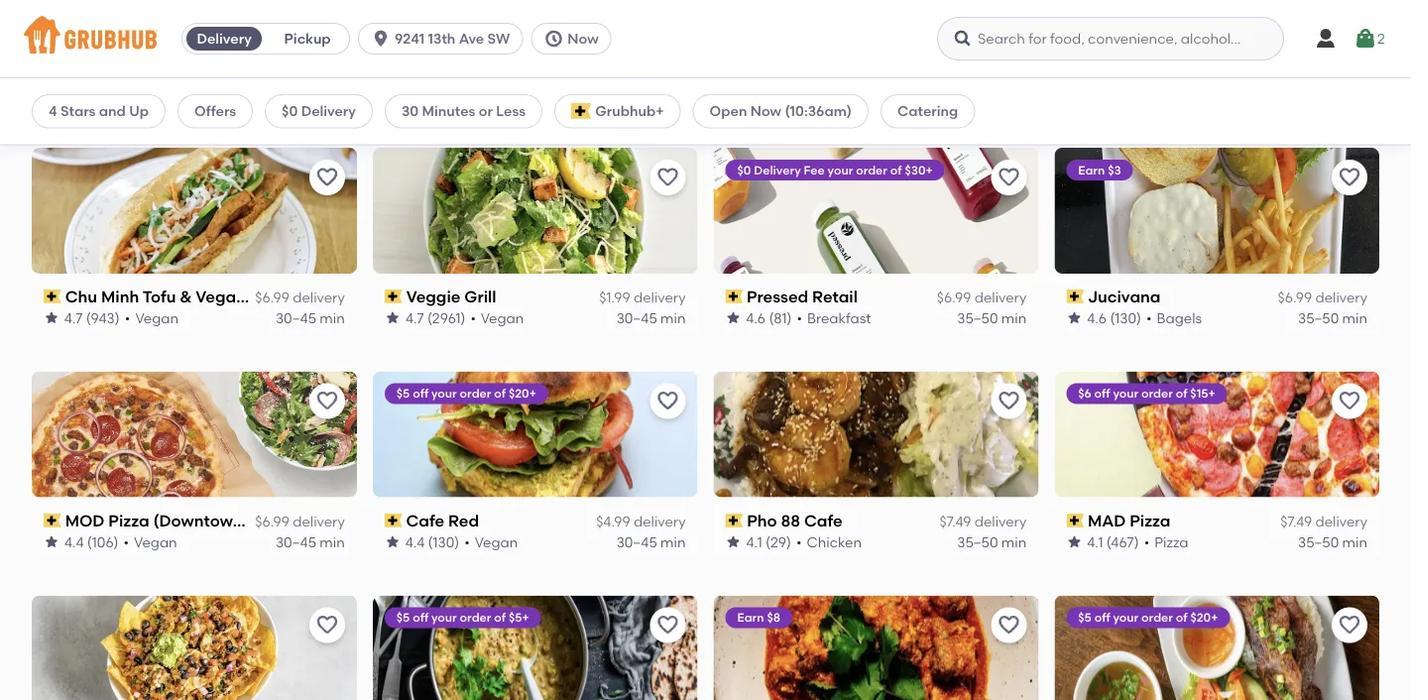 Task type: describe. For each thing, give the bounding box(es) containing it.
• vegan for grill
[[471, 309, 524, 326]]

svg image for now
[[544, 29, 564, 49]]

che
[[1384, 590, 1412, 607]]

cafe red logo image
[[373, 372, 698, 498]]

30–45 for cafe red
[[617, 534, 658, 550]]

pressed
[[747, 287, 809, 306]]

$30+
[[905, 163, 933, 177]]

$6.99 for jucivana
[[1278, 289, 1313, 306]]

main navigation navigation
[[0, 0, 1412, 78]]

mad
[[1088, 511, 1126, 530]]

delivery for $0 delivery fee your order of $30+
[[754, 163, 801, 177]]

svg image for 9241 13th ave sw
[[371, 29, 391, 49]]

pressed retail
[[747, 287, 858, 306]]

and
[[99, 103, 126, 120]]

tofu
[[143, 287, 176, 306]]

subscription pass image for mod pizza (downtown seattle)
[[44, 514, 61, 528]]

35–50 min for mad pizza
[[1299, 534, 1368, 550]]

minutes
[[422, 103, 476, 120]]

13th
[[428, 30, 456, 47]]

pizza for mod
[[108, 511, 149, 530]]

delivery for jucivana
[[1316, 289, 1368, 306]]

save this restaurant image for $0 delivery fee your order of $30+
[[997, 165, 1021, 189]]

pizza for mad
[[1130, 511, 1171, 530]]

save this restaurant image for earn $8
[[997, 614, 1021, 638]]

• chicken
[[797, 534, 862, 550]]

$0 delivery fee your order of $30+
[[738, 163, 933, 177]]

minh
[[101, 287, 139, 306]]

• vegan for red
[[465, 534, 518, 550]]

$20+ for the wicked chopstix logo
[[1191, 611, 1219, 625]]

4.6 (81)
[[747, 309, 792, 326]]

of for mad pizza logo
[[1176, 387, 1188, 401]]

&
[[180, 287, 192, 306]]

min for mod pizza (downtown seattle)
[[320, 534, 345, 550]]

4 stars and up
[[49, 103, 149, 120]]

bagels
[[1157, 309, 1203, 326]]

chu minh tofu & vegan deli
[[65, 287, 280, 306]]

delivery for veggie grill
[[634, 289, 686, 306]]

$6.99 delivery for chu minh tofu & vegan deli
[[255, 289, 345, 306]]

earn $3
[[1079, 163, 1122, 177]]

$7.49 delivery for mad pizza
[[1281, 513, 1368, 530]]

4.7 (943)
[[64, 309, 120, 326]]

proceed to che button
[[1245, 581, 1412, 616]]

• for mod pizza (downtown seattle)
[[124, 534, 129, 550]]

4.7 (2961)
[[406, 309, 466, 326]]

retail
[[813, 287, 858, 306]]

off for cafe red logo
[[413, 387, 429, 401]]

grill
[[464, 287, 496, 306]]

$4.99 delivery
[[596, 513, 686, 530]]

min for mad pizza
[[1343, 534, 1368, 550]]

earn for earn $8
[[738, 611, 764, 625]]

star icon image for pressed retail
[[726, 310, 742, 326]]

0 horizontal spatial svg image
[[953, 29, 973, 49]]

4
[[49, 103, 57, 120]]

of for the wicked chopstix logo
[[1176, 611, 1188, 625]]

pickup button
[[266, 23, 349, 55]]

vegan for mod pizza (downtown seattle)
[[134, 534, 177, 550]]

subscription pass image for cafe red
[[385, 514, 402, 528]]

min for cafe red
[[661, 534, 686, 550]]

less
[[496, 103, 526, 120]]

$1.99 delivery
[[599, 289, 686, 306]]

seattle)
[[247, 511, 309, 530]]

• for pho 88 cafe
[[797, 534, 802, 550]]

fee
[[804, 163, 825, 177]]

$5 off your order of $5+
[[397, 611, 529, 625]]

now inside 'button'
[[568, 30, 599, 47]]

4.1 (467)
[[1088, 534, 1140, 550]]

$5 for the wicked chopstix logo
[[1079, 611, 1092, 625]]

30–45 min for mod pizza (downtown seattle)
[[276, 534, 345, 550]]

your for cafe red logo
[[432, 387, 457, 401]]

30–45 for mod pizza (downtown seattle)
[[276, 534, 317, 550]]

delivery for mad pizza
[[1316, 513, 1368, 530]]

off for mad pizza logo
[[1095, 387, 1111, 401]]

$3
[[1108, 163, 1122, 177]]

pho
[[747, 511, 777, 530]]

star icon image for veggie grill
[[385, 310, 401, 326]]

wicked chopstix logo image
[[1055, 596, 1380, 700]]

2 button
[[1354, 21, 1386, 57]]

9241
[[395, 30, 425, 47]]

88
[[781, 511, 801, 530]]

of for indian vegan experiment logo
[[494, 611, 506, 625]]

(130) for cafe red
[[428, 534, 460, 550]]

4.4 for mod pizza (downtown seattle)
[[64, 534, 84, 550]]

veggie grill logo image
[[373, 148, 698, 274]]

30
[[402, 103, 419, 120]]

subscription pass image for chu minh tofu & vegan deli
[[44, 290, 61, 304]]

4.1 for pho 88 cafe
[[747, 534, 763, 550]]

1 horizontal spatial svg image
[[1315, 27, 1338, 51]]

2
[[1378, 30, 1386, 47]]

• breakfast
[[797, 309, 872, 326]]

vegan for cafe red
[[475, 534, 518, 550]]

chicken
[[807, 534, 862, 550]]

4.6 (130)
[[1088, 309, 1142, 326]]

$5 off your order of $20+ for the wicked chopstix logo
[[1079, 611, 1219, 625]]

• for chu minh tofu & vegan deli
[[125, 309, 130, 326]]

delivery for pressed retail
[[975, 289, 1027, 306]]

min for pho 88 cafe
[[1002, 534, 1027, 550]]

• for jucivana
[[1147, 309, 1152, 326]]

ave
[[459, 30, 484, 47]]

sw
[[488, 30, 510, 47]]

• for cafe red
[[465, 534, 470, 550]]

30 minutes or less
[[402, 103, 526, 120]]

offers
[[195, 103, 236, 120]]

save this restaurant image for $5 off your order of $20+
[[656, 390, 680, 413]]

(81)
[[770, 309, 792, 326]]

$8
[[767, 611, 781, 625]]

(943)
[[86, 309, 120, 326]]

order for cafe red logo
[[460, 387, 492, 401]]

or
[[479, 103, 493, 120]]

star icon image for cafe red
[[385, 534, 401, 550]]

(downtown
[[153, 511, 243, 530]]

59 results
[[32, 108, 117, 130]]

4.7 for chu minh tofu & vegan deli
[[64, 309, 83, 326]]

(106)
[[87, 534, 119, 550]]

(29)
[[766, 534, 792, 550]]

pho 88 cafe
[[747, 511, 843, 530]]

proceed
[[1306, 590, 1363, 607]]

4.4 (130)
[[406, 534, 460, 550]]

catering
[[898, 103, 959, 120]]

cafe red
[[406, 511, 479, 530]]

subscription pass image for veggie grill
[[385, 290, 402, 304]]

star icon image for chu minh tofu & vegan deli
[[44, 310, 60, 326]]

35–50 min for pho 88 cafe
[[958, 534, 1027, 550]]

earn for earn $3
[[1079, 163, 1106, 177]]

vegan right &
[[196, 287, 246, 306]]

• for pressed retail
[[797, 309, 803, 326]]

pressed retail logo image
[[714, 148, 1039, 274]]

up
[[129, 103, 149, 120]]

$1.99
[[599, 289, 631, 306]]

delivery for mod pizza (downtown seattle)
[[293, 513, 345, 530]]

veggie grill
[[406, 287, 496, 306]]

of for cafe red logo
[[494, 387, 506, 401]]

grubhub plus flag logo image
[[572, 103, 592, 119]]

results
[[58, 108, 117, 130]]

$6
[[1079, 387, 1092, 401]]

subscription pass image for jucivana
[[1067, 290, 1084, 304]]

svg image for 2
[[1354, 27, 1378, 51]]

veggie
[[406, 287, 461, 306]]

your for indian vegan experiment logo
[[432, 611, 457, 625]]

4.4 (106)
[[64, 534, 119, 550]]

min for chu minh tofu & vegan deli
[[320, 309, 345, 326]]

35–50 for jucivana
[[1299, 309, 1340, 326]]

star icon image for mad pizza
[[1067, 534, 1083, 550]]

más veggies vegan taqueria logo image
[[32, 596, 357, 700]]



Task type: locate. For each thing, give the bounding box(es) containing it.
• vegan down red
[[465, 534, 518, 550]]

• left bagels
[[1147, 309, 1152, 326]]

2 horizontal spatial delivery
[[754, 163, 801, 177]]

min
[[320, 309, 345, 326], [661, 309, 686, 326], [1002, 309, 1027, 326], [1343, 309, 1368, 326], [320, 534, 345, 550], [661, 534, 686, 550], [1002, 534, 1027, 550], [1343, 534, 1368, 550]]

30–45 down deli
[[276, 309, 317, 326]]

30–45 min down $1.99 delivery
[[617, 309, 686, 326]]

svg image
[[1315, 27, 1338, 51], [953, 29, 973, 49]]

$6.99 delivery for pressed retail
[[937, 289, 1027, 306]]

star icon image for mod pizza (downtown seattle)
[[44, 534, 60, 550]]

1 horizontal spatial $0
[[738, 163, 751, 177]]

chu
[[65, 287, 97, 306]]

4.7 down chu on the left of page
[[64, 309, 83, 326]]

0 horizontal spatial $5 off your order of $20+
[[397, 387, 537, 401]]

subscription pass image left "pho"
[[726, 514, 743, 528]]

30–45 min for chu minh tofu & vegan deli
[[276, 309, 345, 326]]

0 vertical spatial $5 off your order of $20+
[[397, 387, 537, 401]]

• vegan for pizza
[[124, 534, 177, 550]]

4.6 down 'jucivana'
[[1088, 309, 1107, 326]]

30–45 min down seattle)
[[276, 534, 345, 550]]

subscription pass image left the pressed
[[726, 290, 743, 304]]

0 vertical spatial earn
[[1079, 163, 1106, 177]]

your right 'fee' on the top right
[[828, 163, 854, 177]]

1 horizontal spatial now
[[751, 103, 782, 120]]

vegan down mod pizza (downtown seattle) at the bottom
[[134, 534, 177, 550]]

$5 off your order of $20+
[[397, 387, 537, 401], [1079, 611, 1219, 625]]

mod pizza (downtown seattle)
[[65, 511, 309, 530]]

0 horizontal spatial svg image
[[371, 29, 391, 49]]

30–45
[[276, 309, 317, 326], [617, 309, 658, 326], [276, 534, 317, 550], [617, 534, 658, 550]]

star icon image left 4.4 (130)
[[385, 534, 401, 550]]

cafe up • chicken
[[805, 511, 843, 530]]

$5+
[[509, 611, 529, 625]]

0 horizontal spatial now
[[568, 30, 599, 47]]

0 horizontal spatial cafe
[[406, 511, 445, 530]]

svg image inside now 'button'
[[544, 29, 564, 49]]

mad pizza logo image
[[1055, 372, 1380, 498]]

vegan
[[196, 287, 246, 306], [135, 309, 179, 326], [481, 309, 524, 326], [134, 534, 177, 550], [475, 534, 518, 550]]

$6.99 delivery for jucivana
[[1278, 289, 1368, 306]]

4.1
[[747, 534, 763, 550], [1088, 534, 1104, 550]]

1 horizontal spatial $7.49 delivery
[[1281, 513, 1368, 530]]

open now (10:36am)
[[710, 103, 852, 120]]

0 horizontal spatial earn
[[738, 611, 764, 625]]

30–45 min down deli
[[276, 309, 345, 326]]

vegan down red
[[475, 534, 518, 550]]

$5
[[397, 387, 410, 401], [397, 611, 410, 625], [1079, 611, 1092, 625]]

30–45 min for cafe red
[[617, 534, 686, 550]]

off down 4.7 (2961)
[[413, 387, 429, 401]]

delivery for cafe red
[[634, 513, 686, 530]]

earn left $3
[[1079, 163, 1106, 177]]

order left $5+
[[460, 611, 492, 625]]

4.4
[[64, 534, 84, 550], [406, 534, 425, 550]]

1 horizontal spatial 4.6
[[1088, 309, 1107, 326]]

• for mad pizza
[[1145, 534, 1150, 550]]

$7.49 for mad pizza
[[1281, 513, 1313, 530]]

$7.49 delivery for pho 88 cafe
[[940, 513, 1027, 530]]

$5 off your order of $20+ down '(2961)'
[[397, 387, 537, 401]]

4.4 for cafe red
[[406, 534, 425, 550]]

• right (106)
[[124, 534, 129, 550]]

$0 for $0 delivery
[[282, 103, 298, 120]]

of left $5+
[[494, 611, 506, 625]]

star icon image
[[44, 310, 60, 326], [385, 310, 401, 326], [726, 310, 742, 326], [1067, 310, 1083, 326], [44, 534, 60, 550], [385, 534, 401, 550], [726, 534, 742, 550], [1067, 534, 1083, 550]]

(2961)
[[427, 309, 466, 326]]

subscription pass image left mod
[[44, 514, 61, 528]]

1 vertical spatial $0
[[738, 163, 751, 177]]

your for the wicked chopstix logo
[[1114, 611, 1139, 625]]

star icon image left 4.1 (467)
[[1067, 534, 1083, 550]]

$6.99 for pressed retail
[[937, 289, 972, 306]]

4.1 (29)
[[747, 534, 792, 550]]

2 cafe from the left
[[805, 511, 843, 530]]

subscription pass image left mad
[[1067, 514, 1084, 528]]

0 horizontal spatial 4.6
[[747, 309, 766, 326]]

svg image inside 2 button
[[1354, 27, 1378, 51]]

0 horizontal spatial 4.7
[[64, 309, 83, 326]]

mod
[[65, 511, 105, 530]]

1 vertical spatial $20+
[[1191, 611, 1219, 625]]

order left '$30+' on the right top of page
[[856, 163, 888, 177]]

2 4.7 from the left
[[406, 309, 424, 326]]

proceed to che
[[1306, 590, 1412, 607]]

2 horizontal spatial svg image
[[1354, 27, 1378, 51]]

2 $7.49 from the left
[[1281, 513, 1313, 530]]

vegan down grill
[[481, 309, 524, 326]]

4.6 left (81)
[[747, 309, 766, 326]]

4.7 for veggie grill
[[406, 309, 424, 326]]

4.7 down veggie
[[406, 309, 424, 326]]

subscription pass image left veggie
[[385, 290, 402, 304]]

Search for food, convenience, alcohol... search field
[[938, 17, 1285, 61]]

9241 13th ave sw button
[[358, 23, 531, 55]]

30–45 down $1.99 delivery
[[617, 309, 658, 326]]

subscription pass image
[[44, 290, 61, 304], [385, 290, 402, 304], [44, 514, 61, 528], [385, 514, 402, 528]]

save this restaurant image
[[656, 165, 680, 189], [997, 165, 1021, 189], [656, 390, 680, 413], [997, 390, 1021, 413], [656, 614, 680, 638], [997, 614, 1021, 638]]

chu minh tofu & vegan deli logo image
[[32, 148, 357, 274]]

4.1 for mad pizza
[[1088, 534, 1104, 550]]

30–45 down $4.99 delivery
[[617, 534, 658, 550]]

$5 down 4.7 (2961)
[[397, 387, 410, 401]]

30–45 down seattle)
[[276, 534, 317, 550]]

• vegan down tofu
[[125, 309, 179, 326]]

of left '$30+' on the right top of page
[[891, 163, 902, 177]]

$0 delivery
[[282, 103, 356, 120]]

delivery inside button
[[197, 30, 252, 47]]

pizza
[[108, 511, 149, 530], [1130, 511, 1171, 530], [1155, 534, 1189, 550]]

star icon image left 4.4 (106)
[[44, 534, 60, 550]]

earn left $8
[[738, 611, 764, 625]]

red
[[448, 511, 479, 530]]

• down red
[[465, 534, 470, 550]]

jucivana logo image
[[1055, 148, 1380, 274]]

2 4.4 from the left
[[406, 534, 425, 550]]

your right $6
[[1114, 387, 1139, 401]]

$0 down open
[[738, 163, 751, 177]]

your left $5+
[[432, 611, 457, 625]]

1 horizontal spatial svg image
[[544, 29, 564, 49]]

star icon image for pho 88 cafe
[[726, 534, 742, 550]]

35–50 for pressed retail
[[958, 309, 999, 326]]

1 vertical spatial delivery
[[301, 103, 356, 120]]

2 4.1 from the left
[[1088, 534, 1104, 550]]

subscription pass image for mad pizza
[[1067, 514, 1084, 528]]

now right open
[[751, 103, 782, 120]]

subscription pass image for pho 88 cafe
[[726, 514, 743, 528]]

min for veggie grill
[[661, 309, 686, 326]]

0 horizontal spatial (130)
[[428, 534, 460, 550]]

svg image up catering
[[953, 29, 973, 49]]

1 $7.49 delivery from the left
[[940, 513, 1027, 530]]

• vegan down grill
[[471, 309, 524, 326]]

mod pizza (downtown seattle) logo image
[[32, 372, 357, 498]]

of down • pizza
[[1176, 611, 1188, 625]]

$15+
[[1191, 387, 1216, 401]]

0 vertical spatial delivery
[[197, 30, 252, 47]]

35–50 for mad pizza
[[1299, 534, 1340, 550]]

1 4.7 from the left
[[64, 309, 83, 326]]

delivery for $0 delivery
[[301, 103, 356, 120]]

now button
[[531, 23, 620, 55]]

1 cafe from the left
[[406, 511, 445, 530]]

1 horizontal spatial cafe
[[805, 511, 843, 530]]

(130) for jucivana
[[1111, 309, 1142, 326]]

pizza up (106)
[[108, 511, 149, 530]]

of down grill
[[494, 387, 506, 401]]

0 horizontal spatial 4.4
[[64, 534, 84, 550]]

off
[[413, 387, 429, 401], [1095, 387, 1111, 401], [413, 611, 429, 625], [1095, 611, 1111, 625]]

your for mad pizza logo
[[1114, 387, 1139, 401]]

35–50 min for pressed retail
[[958, 309, 1027, 326]]

• right (29)
[[797, 534, 802, 550]]

$6.99 delivery for mod pizza (downtown seattle)
[[255, 513, 345, 530]]

30–45 for veggie grill
[[617, 309, 658, 326]]

deli
[[250, 287, 280, 306]]

0 horizontal spatial $7.49
[[940, 513, 972, 530]]

0 vertical spatial $0
[[282, 103, 298, 120]]

0 vertical spatial $20+
[[509, 387, 537, 401]]

0 horizontal spatial $20+
[[509, 387, 537, 401]]

delivery
[[197, 30, 252, 47], [301, 103, 356, 120], [754, 163, 801, 177]]

star icon image left 4.7 (2961)
[[385, 310, 401, 326]]

(130) down cafe red
[[428, 534, 460, 550]]

subscription pass image
[[726, 290, 743, 304], [1067, 290, 1084, 304], [726, 514, 743, 528], [1067, 514, 1084, 528]]

$0 right offers
[[282, 103, 298, 120]]

4.1 down "pho"
[[747, 534, 763, 550]]

• down grill
[[471, 309, 476, 326]]

30–45 for chu minh tofu & vegan deli
[[276, 309, 317, 326]]

off down 4.4 (130)
[[413, 611, 429, 625]]

1 vertical spatial (130)
[[428, 534, 460, 550]]

1 4.1 from the left
[[747, 534, 763, 550]]

35–50 min for jucivana
[[1299, 309, 1368, 326]]

1 horizontal spatial 4.7
[[406, 309, 424, 326]]

delivery down pickup
[[301, 103, 356, 120]]

1 horizontal spatial delivery
[[301, 103, 356, 120]]

$0 for $0 delivery fee your order of $30+
[[738, 163, 751, 177]]

cafe up 4.4 (130)
[[406, 511, 445, 530]]

59
[[32, 108, 53, 130]]

$6.99 for chu minh tofu & vegan deli
[[255, 289, 290, 306]]

off down 4.1 (467)
[[1095, 611, 1111, 625]]

1 vertical spatial earn
[[738, 611, 764, 625]]

order for indian vegan experiment logo
[[460, 611, 492, 625]]

jucivana
[[1088, 287, 1161, 306]]

subscription pass image for pressed retail
[[726, 290, 743, 304]]

your down '(2961)'
[[432, 387, 457, 401]]

35–50
[[958, 309, 999, 326], [1299, 309, 1340, 326], [958, 534, 999, 550], [1299, 534, 1340, 550]]

1 horizontal spatial $20+
[[1191, 611, 1219, 625]]

• for veggie grill
[[471, 309, 476, 326]]

order down '(2961)'
[[460, 387, 492, 401]]

svg image left 2 button
[[1315, 27, 1338, 51]]

grubhub+
[[596, 103, 664, 120]]

$6.99 for mod pizza (downtown seattle)
[[255, 513, 290, 530]]

4.1 down mad
[[1088, 534, 1104, 550]]

9241 13th ave sw
[[395, 30, 510, 47]]

min for pressed retail
[[1002, 309, 1027, 326]]

pizza up • pizza
[[1130, 511, 1171, 530]]

0 horizontal spatial $7.49 delivery
[[940, 513, 1027, 530]]

2 $7.49 delivery from the left
[[1281, 513, 1368, 530]]

$6.99 delivery
[[255, 289, 345, 306], [937, 289, 1027, 306], [1278, 289, 1368, 306], [255, 513, 345, 530]]

1 horizontal spatial earn
[[1079, 163, 1106, 177]]

• bagels
[[1147, 309, 1203, 326]]

$5 down 4.1 (467)
[[1079, 611, 1092, 625]]

save this restaurant image
[[315, 165, 339, 189], [1338, 165, 1362, 189], [315, 390, 339, 413], [1338, 390, 1362, 413], [315, 614, 339, 638], [1338, 614, 1362, 638]]

0 horizontal spatial delivery
[[197, 30, 252, 47]]

open
[[710, 103, 747, 120]]

(467)
[[1107, 534, 1140, 550]]

$5 off your order of $20+ for cafe red logo
[[397, 387, 537, 401]]

delivery left 'fee' on the top right
[[754, 163, 801, 177]]

vegan for chu minh tofu & vegan deli
[[135, 309, 179, 326]]

pizza down mad pizza
[[1155, 534, 1189, 550]]

(10:36am)
[[785, 103, 852, 120]]

pho 88 cafe logo image
[[714, 372, 1039, 498]]

0 horizontal spatial $0
[[282, 103, 298, 120]]

1 horizontal spatial (130)
[[1111, 309, 1142, 326]]

of left the "$15+"
[[1176, 387, 1188, 401]]

$5 for indian vegan experiment logo
[[397, 611, 410, 625]]

1 horizontal spatial $7.49
[[1281, 513, 1313, 530]]

$5 down 4.4 (130)
[[397, 611, 410, 625]]

• down minh on the left
[[125, 309, 130, 326]]

4.4 down mod
[[64, 534, 84, 550]]

$20+
[[509, 387, 537, 401], [1191, 611, 1219, 625]]

$4.99
[[596, 513, 631, 530]]

delivery for chu minh tofu & vegan deli
[[293, 289, 345, 306]]

1 horizontal spatial 4.4
[[406, 534, 425, 550]]

$7.49 for pho 88 cafe
[[940, 513, 972, 530]]

star icon image for jucivana
[[1067, 310, 1083, 326]]

subscription pass image left cafe red
[[385, 514, 402, 528]]

delivery up offers
[[197, 30, 252, 47]]

star icon image left the 4.1 (29)
[[726, 534, 742, 550]]

to
[[1367, 590, 1381, 607]]

of
[[891, 163, 902, 177], [494, 387, 506, 401], [1176, 387, 1188, 401], [494, 611, 506, 625], [1176, 611, 1188, 625]]

• right (81)
[[797, 309, 803, 326]]

off for indian vegan experiment logo
[[413, 611, 429, 625]]

vegan down tofu
[[135, 309, 179, 326]]

delivery for pho 88 cafe
[[975, 513, 1027, 530]]

$7.49
[[940, 513, 972, 530], [1281, 513, 1313, 530]]

(130) down 'jucivana'
[[1111, 309, 1142, 326]]

earn $8
[[738, 611, 781, 625]]

1 horizontal spatial 4.1
[[1088, 534, 1104, 550]]

order down • pizza
[[1142, 611, 1174, 625]]

0 vertical spatial now
[[568, 30, 599, 47]]

mad pizza
[[1088, 511, 1171, 530]]

taste of mumbai logo image
[[714, 596, 1039, 700]]

indian vegan experiment logo image
[[373, 596, 698, 700]]

order
[[856, 163, 888, 177], [460, 387, 492, 401], [1142, 387, 1174, 401], [460, 611, 492, 625], [1142, 611, 1174, 625]]

star icon image left 4.6 (81)
[[726, 310, 742, 326]]

1 4.4 from the left
[[64, 534, 84, 550]]

your down (467)
[[1114, 611, 1139, 625]]

now
[[568, 30, 599, 47], [751, 103, 782, 120]]

0 vertical spatial (130)
[[1111, 309, 1142, 326]]

0 horizontal spatial 4.1
[[747, 534, 763, 550]]

svg image
[[1354, 27, 1378, 51], [371, 29, 391, 49], [544, 29, 564, 49]]

your
[[828, 163, 854, 177], [432, 387, 457, 401], [1114, 387, 1139, 401], [432, 611, 457, 625], [1114, 611, 1139, 625]]

1 vertical spatial now
[[751, 103, 782, 120]]

svg image inside 9241 13th ave sw button
[[371, 29, 391, 49]]

4.4 down cafe red
[[406, 534, 425, 550]]

subscription pass image left chu on the left of page
[[44, 290, 61, 304]]

35–50 for pho 88 cafe
[[958, 534, 999, 550]]

35–50 min
[[958, 309, 1027, 326], [1299, 309, 1368, 326], [958, 534, 1027, 550], [1299, 534, 1368, 550]]

$5 off your order of $20+ down • pizza
[[1079, 611, 1219, 625]]

1 4.6 from the left
[[747, 309, 766, 326]]

• vegan down mod pizza (downtown seattle) at the bottom
[[124, 534, 177, 550]]

(130)
[[1111, 309, 1142, 326], [428, 534, 460, 550]]

2 vertical spatial delivery
[[754, 163, 801, 177]]

off right $6
[[1095, 387, 1111, 401]]

30–45 min down $4.99 delivery
[[617, 534, 686, 550]]

star icon image left 4.6 (130)
[[1067, 310, 1083, 326]]

order left the "$15+"
[[1142, 387, 1174, 401]]

4.6 for jucivana
[[1088, 309, 1107, 326]]

now up grubhub plus flag logo
[[568, 30, 599, 47]]

off for the wicked chopstix logo
[[1095, 611, 1111, 625]]

order for mad pizza logo
[[1142, 387, 1174, 401]]

1 horizontal spatial $5 off your order of $20+
[[1079, 611, 1219, 625]]

2 4.6 from the left
[[1088, 309, 1107, 326]]

stars
[[61, 103, 96, 120]]

subscription pass image left 'jucivana'
[[1067, 290, 1084, 304]]

$7.49 delivery
[[940, 513, 1027, 530], [1281, 513, 1368, 530]]

pickup
[[284, 30, 331, 47]]

save this restaurant image for $5 off your order of $5+
[[656, 614, 680, 638]]

• vegan for minh
[[125, 309, 179, 326]]

30–45 min for veggie grill
[[617, 309, 686, 326]]

• pizza
[[1145, 534, 1189, 550]]

• vegan
[[125, 309, 179, 326], [471, 309, 524, 326], [124, 534, 177, 550], [465, 534, 518, 550]]

vegan for veggie grill
[[481, 309, 524, 326]]

save this restaurant button
[[309, 160, 345, 195], [650, 160, 686, 195], [991, 160, 1027, 195], [1332, 160, 1368, 195], [309, 384, 345, 419], [650, 384, 686, 419], [991, 384, 1027, 419], [1332, 384, 1368, 419], [309, 608, 345, 643], [650, 608, 686, 643], [991, 608, 1027, 643], [1332, 608, 1368, 643]]

star icon image left 4.7 (943) on the top left
[[44, 310, 60, 326]]

delivery
[[293, 289, 345, 306], [634, 289, 686, 306], [975, 289, 1027, 306], [1316, 289, 1368, 306], [293, 513, 345, 530], [634, 513, 686, 530], [975, 513, 1027, 530], [1316, 513, 1368, 530]]

breakfast
[[808, 309, 872, 326]]

$0
[[282, 103, 298, 120], [738, 163, 751, 177]]

1 $7.49 from the left
[[940, 513, 972, 530]]

•
[[125, 309, 130, 326], [471, 309, 476, 326], [797, 309, 803, 326], [1147, 309, 1152, 326], [124, 534, 129, 550], [465, 534, 470, 550], [797, 534, 802, 550], [1145, 534, 1150, 550]]

delivery button
[[183, 23, 266, 55]]

$6 off your order of $15+
[[1079, 387, 1216, 401]]

• right (467)
[[1145, 534, 1150, 550]]

1 vertical spatial $5 off your order of $20+
[[1079, 611, 1219, 625]]

4.6 for pressed retail
[[747, 309, 766, 326]]



Task type: vqa. For each thing, say whether or not it's contained in the screenshot.
$0 Delivery Fee your order of $30+'s $0
yes



